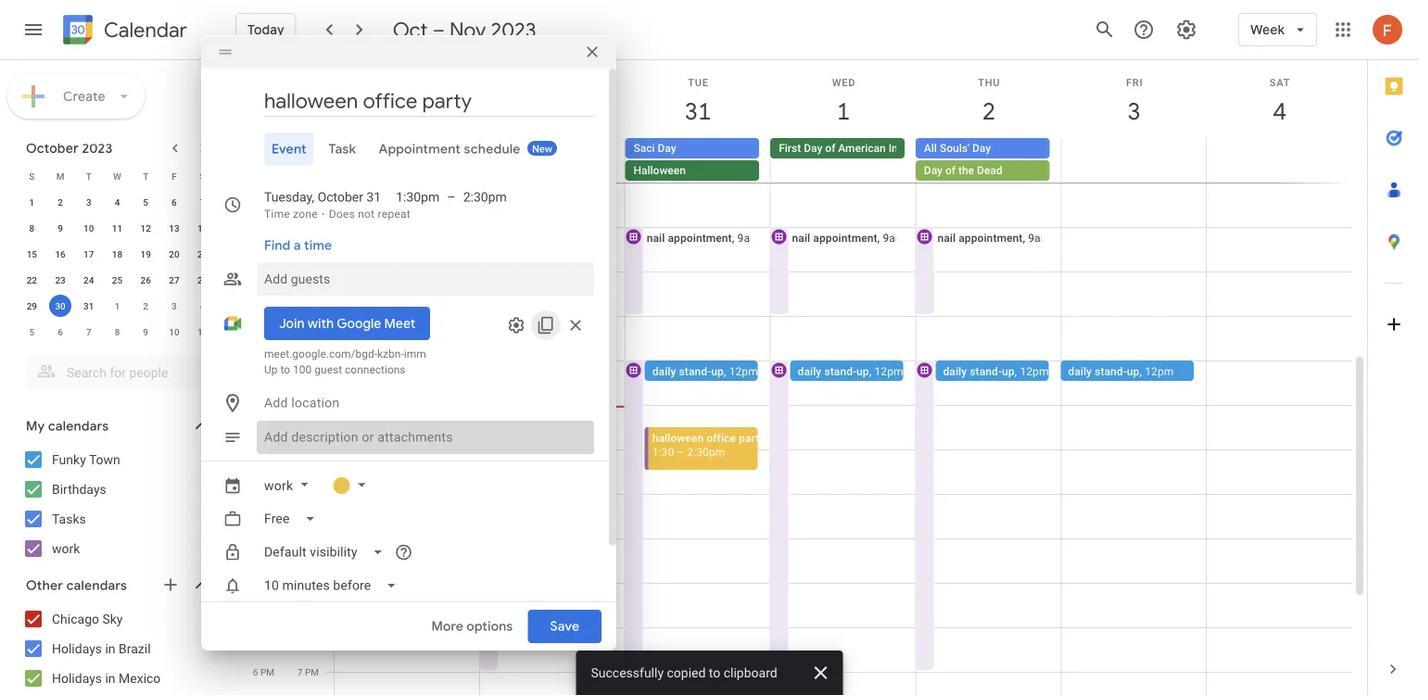Task type: vqa. For each thing, say whether or not it's contained in the screenshot.
2024
no



Task type: locate. For each thing, give the bounding box(es) containing it.
0 horizontal spatial nail
[[647, 231, 665, 244]]

american
[[839, 142, 886, 155]]

4 9am from the left
[[1029, 231, 1051, 244]]

1 vertical spatial to
[[709, 665, 721, 681]]

row containing 5
[[18, 319, 217, 345]]

2:30pm inside halloween office party 1:30 – 2:30pm
[[688, 446, 726, 459]]

funky town
[[52, 452, 120, 467]]

s left m
[[29, 171, 35, 182]]

7
[[253, 177, 258, 188], [200, 197, 205, 208], [86, 326, 91, 338], [298, 667, 303, 678]]

0 vertical spatial of
[[826, 142, 836, 155]]

9 down the zone
[[297, 222, 303, 233]]

november 2 element
[[135, 295, 157, 317]]

1 horizontal spatial 1 pm
[[298, 400, 319, 411]]

6 down 30, today element
[[58, 326, 63, 338]]

meet
[[384, 315, 416, 332]]

28
[[197, 275, 208, 286]]

26 element
[[135, 269, 157, 291]]

tab list
[[1369, 60, 1420, 644], [216, 133, 594, 166]]

november 3 element
[[163, 295, 185, 317]]

1 vertical spatial calendars
[[66, 578, 127, 594]]

1 vertical spatial 6
[[58, 326, 63, 338]]

row containing 1 pending task
[[326, 138, 1368, 183]]

my calendars list
[[4, 445, 230, 564]]

0 horizontal spatial to
[[281, 364, 290, 377]]

0 vertical spatial 8 am
[[297, 177, 319, 188]]

1 vertical spatial 4 pm
[[253, 578, 275, 589]]

1 inside wed 1
[[836, 96, 849, 127]]

1 horizontal spatial 2023
[[491, 17, 536, 43]]

november 6 element
[[49, 321, 71, 343]]

pm
[[305, 355, 319, 366], [261, 400, 275, 411], [305, 400, 319, 411], [261, 444, 275, 455], [305, 444, 319, 455], [261, 489, 275, 500], [305, 489, 319, 500], [305, 533, 319, 544], [261, 578, 275, 589], [305, 578, 319, 589], [261, 667, 275, 678], [305, 667, 319, 678]]

row up "11" element
[[18, 163, 217, 189]]

2
[[982, 96, 995, 127], [58, 197, 63, 208], [143, 300, 148, 312], [298, 444, 303, 455], [253, 489, 258, 500]]

chicago
[[52, 612, 99, 627]]

5 for 'november 5' element
[[29, 326, 34, 338]]

day of the dead button
[[916, 160, 1050, 181]]

cell
[[335, 138, 480, 183], [625, 138, 771, 183], [916, 138, 1061, 183], [1061, 138, 1207, 183], [1207, 138, 1352, 183]]

1 vertical spatial 5
[[29, 326, 34, 338]]

row containing 8
[[18, 215, 217, 241]]

4 left 5 pm
[[253, 578, 258, 589]]

event button
[[264, 133, 314, 166]]

2 down the "thu" at the top right of the page
[[982, 96, 995, 127]]

None search field
[[0, 349, 230, 390]]

10 down 'november 3' element
[[169, 326, 180, 338]]

2 vertical spatial 12
[[248, 400, 258, 411]]

2 inside november 2 element
[[143, 300, 148, 312]]

1 vertical spatial 1 pm
[[253, 444, 275, 455]]

1 horizontal spatial october
[[318, 190, 364, 205]]

grid containing 31
[[237, 60, 1368, 696]]

october
[[26, 140, 79, 157], [318, 190, 364, 205]]

row group
[[18, 189, 217, 345]]

0 vertical spatial 4 pm
[[298, 533, 319, 544]]

30 cell
[[46, 293, 75, 319]]

7 pm
[[298, 667, 319, 678]]

0 vertical spatial 10 am
[[292, 266, 319, 277]]

0 vertical spatial –
[[433, 17, 445, 43]]

4 down 28 element
[[200, 300, 205, 312]]

18
[[112, 249, 123, 260]]

day up the day of the dead "button" on the right top of page
[[973, 142, 991, 155]]

0 horizontal spatial appointment
[[668, 231, 732, 244]]

gmt- right 06
[[288, 144, 310, 155]]

join
[[279, 315, 305, 332]]

am left the join
[[260, 311, 275, 322]]

calendars up the funky town
[[48, 418, 109, 435]]

8 am up "tuesday, october 31"
[[297, 177, 319, 188]]

5 pm
[[298, 578, 319, 589]]

day
[[658, 142, 677, 155], [804, 142, 823, 155], [973, 142, 991, 155], [924, 164, 943, 177]]

9 down november 2 element
[[143, 326, 148, 338]]

1 horizontal spatial 12 pm
[[292, 355, 319, 366]]

find a time button
[[257, 229, 340, 262]]

2 appointment from the left
[[814, 231, 878, 244]]

31 up the does not repeat
[[367, 190, 381, 205]]

– right oct
[[433, 17, 445, 43]]

0 horizontal spatial 6
[[58, 326, 63, 338]]

2023 down create
[[82, 140, 113, 157]]

2023
[[491, 17, 536, 43], [82, 140, 113, 157]]

9 am down find
[[253, 266, 275, 277]]

1 horizontal spatial 4 pm
[[298, 533, 319, 544]]

3 12pm from the left
[[875, 365, 904, 378]]

s
[[29, 171, 35, 182], [200, 171, 206, 182]]

0 vertical spatial 9 am
[[297, 222, 319, 233]]

0 vertical spatial 2023
[[491, 17, 536, 43]]

0 horizontal spatial 31
[[84, 300, 94, 312]]

october up m
[[26, 140, 79, 157]]

all souls' day button
[[916, 138, 1050, 159]]

5 cell from the left
[[1207, 138, 1352, 183]]

of left american
[[826, 142, 836, 155]]

0 vertical spatial 2 pm
[[298, 444, 319, 455]]

t
[[86, 171, 92, 182], [143, 171, 149, 182]]

10 am down find a time
[[292, 266, 319, 277]]

24 element
[[78, 269, 100, 291]]

1 vertical spatial –
[[447, 190, 456, 205]]

in left mexico
[[105, 671, 116, 686]]

3 up 10 element
[[86, 197, 91, 208]]

nail down first
[[793, 231, 811, 244]]

october up 'does'
[[318, 190, 364, 205]]

7 down 31 "element"
[[86, 326, 91, 338]]

0 horizontal spatial 12
[[141, 223, 151, 234]]

calendars up chicago sky
[[66, 578, 127, 594]]

saci day button
[[625, 138, 760, 159]]

9am
[[592, 231, 615, 244], [738, 231, 760, 244], [883, 231, 906, 244], [1029, 231, 1051, 244]]

1 vertical spatial 11 am
[[248, 355, 275, 366]]

1 pm
[[298, 400, 319, 411], [253, 444, 275, 455]]

1 holidays from the top
[[52, 641, 102, 657]]

10 inside november 10 element
[[169, 326, 180, 338]]

1 horizontal spatial nail
[[793, 231, 811, 244]]

nail appointment , 9am down the halloween button
[[647, 231, 760, 244]]

11 am left 100
[[248, 355, 275, 366]]

1 horizontal spatial 2 pm
[[298, 444, 319, 455]]

appointment down dead on the right of page
[[959, 231, 1023, 244]]

4 pm
[[298, 533, 319, 544], [253, 578, 275, 589]]

row containing 15
[[18, 241, 217, 267]]

to element
[[447, 188, 456, 207]]

kzbn-
[[377, 348, 404, 361]]

gmt-05
[[288, 144, 320, 155]]

2 holidays from the top
[[52, 671, 102, 686]]

1 vertical spatial 10 am
[[248, 311, 275, 322]]

november 11 element
[[192, 321, 214, 343]]

grid
[[237, 60, 1368, 696]]

0 horizontal spatial 9 am
[[253, 266, 275, 277]]

9
[[297, 222, 303, 233], [58, 223, 63, 234], [253, 266, 258, 277], [143, 326, 148, 338]]

12 left add location
[[248, 400, 258, 411]]

3 link
[[1114, 90, 1156, 133]]

t left w
[[86, 171, 92, 182]]

saci day halloween
[[634, 142, 686, 177]]

22 element
[[21, 269, 43, 291]]

in left brazil
[[105, 641, 116, 657]]

holidays down chicago
[[52, 641, 102, 657]]

attachments
[[378, 430, 453, 445]]

task
[[329, 141, 357, 158]]

0 vertical spatial 5
[[143, 197, 148, 208]]

5 down 3 pm
[[298, 578, 303, 589]]

calendars inside dropdown button
[[48, 418, 109, 435]]

add down up
[[264, 396, 288, 411]]

0 horizontal spatial 2:30pm
[[463, 190, 507, 205]]

f
[[172, 171, 177, 182]]

12 pm
[[292, 355, 319, 366], [248, 400, 275, 411]]

1 add from the top
[[264, 396, 288, 411]]

week button
[[1239, 7, 1318, 52]]

october 2023 grid
[[18, 163, 217, 345]]

0 vertical spatial in
[[105, 641, 116, 657]]

0 vertical spatial 2:30pm
[[463, 190, 507, 205]]

0 horizontal spatial 1 pm
[[253, 444, 275, 455]]

1 12pm from the left
[[584, 365, 613, 378]]

100
[[293, 364, 312, 377]]

of
[[826, 142, 836, 155], [946, 164, 956, 177]]

1
[[836, 96, 849, 127], [506, 142, 512, 155], [29, 197, 34, 208], [115, 300, 120, 312], [298, 400, 303, 411], [253, 444, 258, 455]]

1 vertical spatial 2:30pm
[[688, 446, 726, 459]]

2 in from the top
[[105, 671, 116, 686]]

1 horizontal spatial work
[[264, 478, 293, 493]]

31 inside grid
[[684, 96, 711, 127]]

1 gmt- from the left
[[243, 144, 264, 155]]

2 add from the top
[[264, 430, 288, 445]]

time
[[304, 237, 332, 254]]

3 cell from the left
[[916, 138, 1061, 183]]

calendars inside dropdown button
[[66, 578, 127, 594]]

2 pm up 3 pm
[[298, 444, 319, 455]]

12 pm right up
[[292, 355, 319, 366]]

12 pm down up
[[248, 400, 275, 411]]

31
[[684, 96, 711, 127], [367, 190, 381, 205], [84, 300, 94, 312]]

1 horizontal spatial 6
[[172, 197, 177, 208]]

1 in from the top
[[105, 641, 116, 657]]

nov
[[450, 17, 486, 43]]

1 horizontal spatial nail appointment , 9am
[[793, 231, 906, 244]]

2:30pm right the to element at the left of the page
[[463, 190, 507, 205]]

4 12pm from the left
[[1020, 365, 1049, 378]]

14
[[197, 223, 208, 234]]

4 stand- from the left
[[1095, 365, 1128, 378]]

10 am left the join
[[248, 311, 275, 322]]

1 horizontal spatial 11 am
[[292, 311, 319, 322]]

3 daily from the left
[[944, 365, 967, 378]]

settings menu image
[[1176, 19, 1198, 41]]

row down "11" element
[[18, 241, 217, 267]]

task button
[[322, 133, 364, 166]]

2 horizontal spatial –
[[677, 446, 685, 459]]

calendar heading
[[100, 17, 187, 43]]

1 horizontal spatial 12
[[248, 400, 258, 411]]

calendars for my calendars
[[48, 418, 109, 435]]

8 am down 'time'
[[253, 222, 275, 233]]

0 vertical spatial work
[[264, 478, 293, 493]]

6 for november 6 "element"
[[58, 326, 63, 338]]

pending
[[515, 142, 555, 155]]

or
[[362, 430, 374, 445]]

2 horizontal spatial 5
[[298, 578, 303, 589]]

am right the join
[[305, 311, 319, 322]]

am up the tuesday,
[[260, 177, 275, 188]]

1 horizontal spatial 31
[[367, 190, 381, 205]]

1 vertical spatial work
[[52, 541, 80, 556]]

2 horizontal spatial nail
[[938, 231, 956, 244]]

28 element
[[192, 269, 214, 291]]

office
[[707, 432, 736, 445]]

google
[[337, 315, 381, 332]]

4 pm down 3 pm
[[298, 533, 319, 544]]

connections
[[345, 364, 406, 377]]

in for brazil
[[105, 641, 116, 657]]

31 element
[[78, 295, 100, 317]]

add
[[264, 396, 288, 411], [264, 430, 288, 445]]

0 horizontal spatial 2 pm
[[253, 489, 275, 500]]

holidays down the holidays in brazil
[[52, 671, 102, 686]]

4 down 3 pm
[[298, 533, 303, 544]]

tuesday, october 31
[[264, 190, 381, 205]]

4 pm left 5 pm
[[253, 578, 275, 589]]

1 9am from the left
[[592, 231, 615, 244]]

imm
[[404, 348, 426, 361]]

0 horizontal spatial october
[[26, 140, 79, 157]]

0 horizontal spatial 12 pm
[[248, 400, 275, 411]]

1 vertical spatial 2 pm
[[253, 489, 275, 500]]

appointment
[[379, 141, 461, 158]]

12pm button
[[500, 361, 613, 381]]

0 horizontal spatial –
[[433, 17, 445, 43]]

31 inside "element"
[[84, 300, 94, 312]]

8
[[297, 177, 303, 188], [253, 222, 258, 233], [29, 223, 34, 234], [115, 326, 120, 338]]

0 horizontal spatial 8 am
[[253, 222, 275, 233]]

appointment down the halloween button
[[668, 231, 732, 244]]

2 daily stand-up , 12pm from the left
[[798, 365, 904, 378]]

to right copied
[[709, 665, 721, 681]]

location
[[292, 396, 340, 411]]

2 up from the left
[[857, 365, 870, 378]]

1 horizontal spatial t
[[143, 171, 149, 182]]

1 vertical spatial of
[[946, 164, 956, 177]]

5 inside grid
[[298, 578, 303, 589]]

row group containing 1
[[18, 189, 217, 345]]

1 appointment from the left
[[668, 231, 732, 244]]

oct
[[393, 17, 428, 43]]

6 inside grid
[[253, 667, 258, 678]]

8 down 7 am
[[253, 222, 258, 233]]

None field
[[257, 503, 331, 536], [257, 536, 398, 569], [257, 569, 412, 603], [257, 503, 331, 536], [257, 536, 398, 569], [257, 569, 412, 603]]

2 vertical spatial 31
[[84, 300, 94, 312]]

appointment down american
[[814, 231, 878, 244]]

2 horizontal spatial 6
[[253, 667, 258, 678]]

wed
[[832, 77, 856, 88]]

row down november 1 element
[[18, 319, 217, 345]]

1 down 100
[[298, 400, 303, 411]]

18 element
[[106, 243, 128, 265]]

4 down 'sat'
[[1273, 96, 1286, 127]]

12pm inside button
[[584, 365, 613, 378]]

23 element
[[49, 269, 71, 291]]

2 down m
[[58, 197, 63, 208]]

1 vertical spatial holidays
[[52, 671, 102, 686]]

holidays in brazil
[[52, 641, 151, 657]]

0 vertical spatial 6
[[172, 197, 177, 208]]

1 horizontal spatial 2:30pm
[[688, 446, 726, 459]]

4 inside sat 4
[[1273, 96, 1286, 127]]

2 horizontal spatial 31
[[684, 96, 711, 127]]

chicago sky
[[52, 612, 123, 627]]

1 t from the left
[[86, 171, 92, 182]]

1 nail appointment , 9am from the left
[[647, 231, 760, 244]]

1 horizontal spatial appointment
[[814, 231, 878, 244]]

gmt- for 06
[[243, 144, 264, 155]]

0 vertical spatial add
[[264, 396, 288, 411]]

1 vertical spatial 8 am
[[253, 222, 275, 233]]

thu 2
[[979, 77, 1001, 127]]

10 up 17
[[84, 223, 94, 234]]

my
[[26, 418, 45, 435]]

0 vertical spatial 31
[[684, 96, 711, 127]]

row
[[326, 138, 1368, 183], [18, 163, 217, 189], [18, 189, 217, 215], [18, 215, 217, 241], [18, 241, 217, 267], [18, 267, 217, 293], [18, 293, 217, 319], [18, 319, 217, 345]]

31 down 24 at the left
[[84, 300, 94, 312]]

work left 3 pm
[[264, 478, 293, 493]]

1 vertical spatial 12 pm
[[248, 400, 275, 411]]

1 vertical spatial in
[[105, 671, 116, 686]]

to inside meet.google.com/bgd-kzbn-imm up to 100 guest connections
[[281, 364, 290, 377]]

first
[[779, 142, 801, 155]]

tuesday,
[[264, 190, 314, 205]]

8 up the tuesday,
[[297, 177, 303, 188]]

12 up 19 on the left of page
[[141, 223, 151, 234]]

0 vertical spatial 12
[[141, 223, 151, 234]]

26
[[141, 275, 151, 286]]

nail down the day of the dead "button" on the right top of page
[[938, 231, 956, 244]]

3 inside fri 3
[[1127, 96, 1140, 127]]

0 horizontal spatial nail appointment , 9am
[[647, 231, 760, 244]]

row up november 8 element
[[18, 293, 217, 319]]

0 horizontal spatial tab list
[[216, 133, 594, 166]]

row containing 1
[[18, 189, 217, 215]]

1 pm down add location
[[253, 444, 275, 455]]

12 inside row
[[141, 223, 151, 234]]

7 am
[[253, 177, 275, 188]]

Add title text field
[[264, 87, 594, 115]]

Search for people text field
[[37, 356, 200, 390]]

1 horizontal spatial to
[[709, 665, 721, 681]]

1 left pending on the left top of the page
[[506, 142, 512, 155]]

w
[[113, 171, 121, 182]]

halloween
[[653, 432, 704, 445]]

6 inside november 6 "element"
[[58, 326, 63, 338]]

22
[[27, 275, 37, 286]]

november 10 element
[[163, 321, 185, 343]]

november 9 element
[[135, 321, 157, 343]]

meet.google.com/bgd-kzbn-imm up to 100 guest connections
[[264, 348, 426, 377]]

november 4 element
[[192, 295, 214, 317]]

town
[[89, 452, 120, 467]]

repeat
[[378, 208, 411, 221]]

9 am down the zone
[[297, 222, 319, 233]]

1 horizontal spatial s
[[200, 171, 206, 182]]

15 element
[[21, 243, 43, 265]]

4 up "11" element
[[115, 197, 120, 208]]

4 inside november 4 element
[[200, 300, 205, 312]]

birthdays
[[52, 482, 106, 497]]

6 pm
[[253, 667, 275, 678]]

2:30pm down 'office'
[[688, 446, 726, 459]]

s right f
[[200, 171, 206, 182]]

10
[[84, 223, 94, 234], [292, 266, 303, 277], [248, 311, 258, 322], [169, 326, 180, 338]]

6 for 6 pm
[[253, 667, 258, 678]]

5 up 12 element
[[143, 197, 148, 208]]

2 horizontal spatial appointment
[[959, 231, 1023, 244]]

row up "18" element
[[18, 215, 217, 241]]

2 up 3 pm
[[298, 444, 303, 455]]

2 vertical spatial –
[[677, 446, 685, 459]]

day right first
[[804, 142, 823, 155]]

11 left with
[[292, 311, 303, 322]]

thu
[[979, 77, 1001, 88]]

2 t from the left
[[143, 171, 149, 182]]

add description or attachments
[[264, 430, 453, 445]]

29
[[27, 300, 37, 312]]

1 horizontal spatial 5
[[143, 197, 148, 208]]

0 vertical spatial holidays
[[52, 641, 102, 657]]

time
[[264, 208, 290, 221]]

nail appointment , 9am
[[647, 231, 760, 244], [793, 231, 906, 244], [938, 231, 1051, 244]]

5 down the 29 element
[[29, 326, 34, 338]]

day inside saci day halloween
[[658, 142, 677, 155]]

1 horizontal spatial gmt-
[[288, 144, 310, 155]]

am down 'time'
[[260, 222, 275, 233]]

work down the tasks
[[52, 541, 80, 556]]

0 horizontal spatial gmt-
[[243, 144, 264, 155]]

1 horizontal spatial 9 am
[[297, 222, 319, 233]]

holidays for holidays in mexico
[[52, 671, 102, 686]]

0 vertical spatial to
[[281, 364, 290, 377]]

– for 1:30pm
[[447, 190, 456, 205]]

1 nail from the left
[[647, 231, 665, 244]]

0 vertical spatial 12 pm
[[292, 355, 319, 366]]

1 vertical spatial add
[[264, 430, 288, 445]]

nail appointment , 9am down dead on the right of page
[[938, 231, 1051, 244]]

0 vertical spatial 1 pm
[[298, 400, 319, 411]]

0 horizontal spatial t
[[86, 171, 92, 182]]

2023 right nov
[[491, 17, 536, 43]]

31 down tue
[[684, 96, 711, 127]]

1 vertical spatial 2023
[[82, 140, 113, 157]]

4 daily from the left
[[1069, 365, 1093, 378]]

2 cell from the left
[[625, 138, 771, 183]]

1 pending task button
[[480, 138, 614, 159]]

15
[[27, 249, 37, 260]]

3 nail from the left
[[938, 231, 956, 244]]

2 horizontal spatial nail appointment , 9am
[[938, 231, 1051, 244]]

31 link
[[677, 90, 720, 133]]

1 horizontal spatial tab list
[[1369, 60, 1420, 644]]

2 vertical spatial 5
[[298, 578, 303, 589]]

3 down fri
[[1127, 96, 1140, 127]]

3 nail appointment , 9am from the left
[[938, 231, 1051, 244]]

to right up
[[281, 364, 290, 377]]

– right 1:30pm
[[447, 190, 456, 205]]

of inside button
[[826, 142, 836, 155]]

17 element
[[78, 243, 100, 265]]

2 inside "thu 2"
[[982, 96, 995, 127]]

join with google meet
[[279, 315, 416, 332]]

tue
[[688, 77, 709, 88]]

row down w
[[18, 189, 217, 215]]

0 horizontal spatial 4 pm
[[253, 578, 275, 589]]

2 gmt- from the left
[[288, 144, 310, 155]]



Task type: describe. For each thing, give the bounding box(es) containing it.
up
[[264, 364, 278, 377]]

heritage
[[923, 142, 965, 155]]

30, today element
[[49, 295, 71, 317]]

11 down november 4 element
[[197, 326, 208, 338]]

24
[[84, 275, 94, 286]]

description
[[292, 430, 359, 445]]

– inside halloween office party 1:30 – 2:30pm
[[677, 446, 685, 459]]

1 inside button
[[506, 142, 512, 155]]

row containing 29
[[18, 293, 217, 319]]

november 5 element
[[21, 321, 43, 343]]

main drawer image
[[22, 19, 45, 41]]

– for oct
[[433, 17, 445, 43]]

1 daily from the left
[[653, 365, 677, 378]]

1 horizontal spatial 8 am
[[297, 177, 319, 188]]

1 pending task
[[506, 142, 579, 155]]

3 down the 27 "element"
[[172, 300, 177, 312]]

25 element
[[106, 269, 128, 291]]

11 element
[[106, 217, 128, 239]]

0 horizontal spatial 10 am
[[248, 311, 275, 322]]

my calendars button
[[4, 412, 230, 441]]

27 element
[[163, 269, 185, 291]]

join with google meet link
[[264, 307, 431, 340]]

calendar element
[[59, 11, 187, 52]]

other
[[26, 578, 63, 594]]

2 stand- from the left
[[825, 365, 857, 378]]

7 up "14" element
[[200, 197, 205, 208]]

souls'
[[940, 142, 970, 155]]

zone
[[293, 208, 318, 221]]

cell containing saci day
[[625, 138, 771, 183]]

brazil
[[119, 641, 151, 657]]

3 stand- from the left
[[970, 365, 1002, 378]]

my calendars
[[26, 418, 109, 435]]

1 stand- from the left
[[679, 365, 712, 378]]

2 nail from the left
[[793, 231, 811, 244]]

other calendars list
[[4, 605, 230, 696]]

16 element
[[49, 243, 71, 265]]

week
[[1251, 21, 1285, 38]]

1 horizontal spatial 10 am
[[292, 266, 319, 277]]

17
[[84, 249, 94, 260]]

tab list containing event
[[216, 133, 594, 166]]

add other calendars image
[[161, 576, 180, 594]]

2 left 3 pm
[[253, 489, 258, 500]]

in for mexico
[[105, 671, 116, 686]]

schedule
[[464, 141, 521, 158]]

1 daily stand-up , 12pm from the left
[[653, 365, 758, 378]]

successfully
[[591, 665, 664, 681]]

am down the zone
[[305, 222, 319, 233]]

20 element
[[163, 243, 185, 265]]

fri
[[1127, 77, 1144, 88]]

create
[[63, 88, 106, 105]]

time zone
[[264, 208, 318, 221]]

3 pm
[[298, 489, 319, 500]]

today button
[[236, 7, 296, 52]]

gmt- for 05
[[288, 144, 310, 155]]

3 9am from the left
[[883, 231, 906, 244]]

0 vertical spatial october
[[26, 140, 79, 157]]

new element
[[528, 141, 557, 156]]

1 up from the left
[[712, 365, 724, 378]]

calendars for other calendars
[[66, 578, 127, 594]]

saci
[[634, 142, 655, 155]]

13 element
[[163, 217, 185, 239]]

4 link
[[1259, 90, 1302, 133]]

11 up 18
[[112, 223, 123, 234]]

29 element
[[21, 295, 43, 317]]

2 link
[[968, 90, 1011, 133]]

1 left description at the left bottom
[[253, 444, 258, 455]]

19
[[141, 249, 151, 260]]

add for add description or attachments
[[264, 430, 288, 445]]

13
[[169, 223, 180, 234]]

m
[[56, 171, 64, 182]]

copied
[[667, 665, 706, 681]]

1 cell from the left
[[335, 138, 480, 183]]

am up "tuesday, october 31"
[[305, 177, 319, 188]]

Guests text field
[[264, 262, 587, 296]]

2 daily from the left
[[798, 365, 822, 378]]

row containing s
[[18, 163, 217, 189]]

of inside all souls' day day of the dead
[[946, 164, 956, 177]]

30
[[55, 300, 66, 312]]

indian
[[889, 142, 920, 155]]

10 down a
[[292, 266, 303, 277]]

day inside button
[[804, 142, 823, 155]]

05
[[310, 144, 320, 155]]

7 for 7 pm
[[298, 667, 303, 678]]

day down all
[[924, 164, 943, 177]]

8 up 15 element on the top of page
[[29, 223, 34, 234]]

12 element
[[135, 217, 157, 239]]

5 12pm from the left
[[1146, 365, 1174, 378]]

holidays in mexico
[[52, 671, 161, 686]]

20
[[169, 249, 180, 260]]

does not repeat
[[329, 208, 411, 221]]

1 up 15 element on the top of page
[[29, 197, 34, 208]]

1 vertical spatial october
[[318, 190, 364, 205]]

event
[[272, 141, 307, 158]]

21
[[197, 249, 208, 260]]

2 s from the left
[[200, 171, 206, 182]]

11 left up
[[248, 355, 258, 366]]

4 up from the left
[[1128, 365, 1140, 378]]

clipboard
[[724, 665, 778, 681]]

november 7 element
[[78, 321, 100, 343]]

sky
[[102, 612, 123, 627]]

21 element
[[192, 243, 214, 265]]

gmt-06
[[243, 144, 275, 155]]

row inside grid
[[326, 138, 1368, 183]]

2 12pm from the left
[[730, 365, 758, 378]]

2 horizontal spatial 12
[[292, 355, 303, 366]]

9 up 16 element
[[58, 223, 63, 234]]

cell containing all souls' day
[[916, 138, 1061, 183]]

3 appointment from the left
[[959, 231, 1023, 244]]

all
[[924, 142, 938, 155]]

am down time
[[305, 266, 319, 277]]

today
[[248, 21, 284, 38]]

1 link
[[823, 90, 865, 133]]

holidays for holidays in brazil
[[52, 641, 102, 657]]

2 9am from the left
[[738, 231, 760, 244]]

7 for november 7 element
[[86, 326, 91, 338]]

5 for 5 pm
[[298, 578, 303, 589]]

halloween office party 1:30 – 2:30pm
[[653, 432, 765, 459]]

appointment schedule
[[379, 141, 521, 158]]

wed 1
[[832, 77, 856, 127]]

19 element
[[135, 243, 157, 265]]

successfully copied to clipboard
[[591, 665, 778, 681]]

a
[[294, 237, 301, 254]]

1:30pm – 2:30pm
[[396, 190, 507, 205]]

not
[[358, 208, 375, 221]]

funky
[[52, 452, 86, 467]]

find
[[264, 237, 291, 254]]

row containing 22
[[18, 267, 217, 293]]

3 up from the left
[[1002, 365, 1015, 378]]

the
[[959, 164, 975, 177]]

1 up november 8 element
[[115, 300, 120, 312]]

with
[[308, 315, 334, 332]]

14 element
[[192, 217, 214, 239]]

november 8 element
[[106, 321, 128, 343]]

dead
[[978, 164, 1003, 177]]

4 daily stand-up , 12pm from the left
[[1069, 365, 1174, 378]]

9am button
[[478, 226, 615, 316]]

2 nail appointment , 9am from the left
[[793, 231, 906, 244]]

1 vertical spatial 9 am
[[253, 266, 275, 277]]

1:30pm
[[396, 190, 440, 205]]

guest
[[315, 364, 342, 377]]

3 down description at the left bottom
[[298, 489, 303, 500]]

november 1 element
[[106, 295, 128, 317]]

4 cell from the left
[[1061, 138, 1207, 183]]

am left 100
[[260, 355, 275, 366]]

10 element
[[78, 217, 100, 239]]

halloween button
[[625, 160, 760, 181]]

does
[[329, 208, 355, 221]]

sat
[[1270, 77, 1291, 88]]

work inside my calendars list
[[52, 541, 80, 556]]

9 down the find a time button
[[253, 266, 258, 277]]

mexico
[[119, 671, 161, 686]]

month
[[968, 142, 1000, 155]]

add for add location
[[264, 396, 288, 411]]

10 inside 10 element
[[84, 223, 94, 234]]

0 horizontal spatial 11 am
[[248, 355, 275, 366]]

9 inside "element"
[[143, 326, 148, 338]]

calendar
[[104, 17, 187, 43]]

3 daily stand-up , 12pm from the left
[[944, 365, 1049, 378]]

0 horizontal spatial 2023
[[82, 140, 113, 157]]

8 down november 1 element
[[115, 326, 120, 338]]

10 left the join
[[248, 311, 258, 322]]

7 for 7 am
[[253, 177, 258, 188]]

am down find
[[260, 266, 275, 277]]

23
[[55, 275, 66, 286]]

9am inside button
[[592, 231, 615, 244]]

first day of american indian heritage month
[[779, 142, 1000, 155]]

06
[[264, 144, 275, 155]]

1 s from the left
[[29, 171, 35, 182]]

0 vertical spatial 11 am
[[292, 311, 319, 322]]



